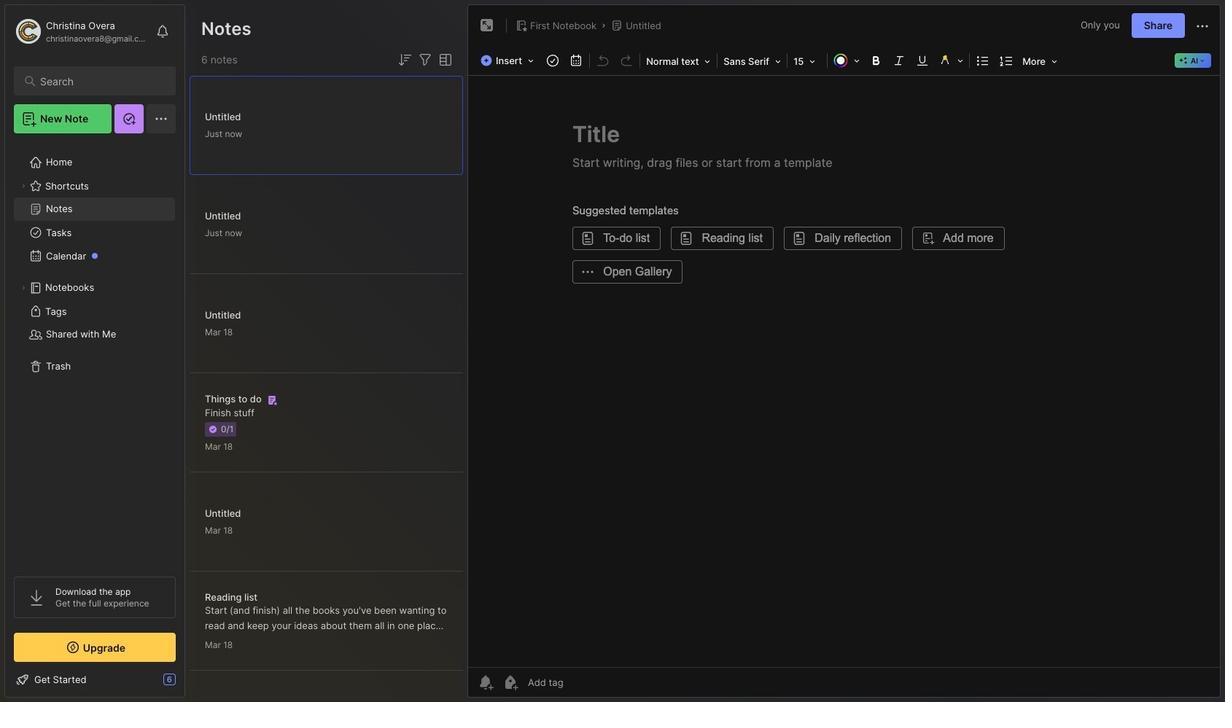 Task type: vqa. For each thing, say whether or not it's contained in the screenshot.
tooltip
no



Task type: locate. For each thing, give the bounding box(es) containing it.
tree inside main element
[[5, 142, 185, 564]]

Font color field
[[830, 50, 865, 71]]

Font size field
[[789, 51, 826, 71]]

add a reminder image
[[477, 674, 495, 692]]

Highlight field
[[935, 50, 968, 71]]

tree
[[5, 142, 185, 564]]

View options field
[[434, 51, 454, 69]]

underline image
[[913, 50, 933, 71]]

bulleted list image
[[973, 50, 994, 71]]

add filters image
[[417, 51, 434, 69]]

italic image
[[889, 50, 910, 71]]

expand notebooks image
[[19, 284, 28, 293]]

numbered list image
[[997, 50, 1017, 71]]

Insert field
[[477, 50, 541, 71]]

Search text field
[[40, 74, 163, 88]]

Heading level field
[[642, 51, 716, 71]]

main element
[[0, 0, 190, 702]]

Font family field
[[719, 51, 786, 71]]

More actions field
[[1194, 16, 1212, 35]]

None search field
[[40, 72, 163, 90]]

bold image
[[866, 50, 886, 71]]



Task type: describe. For each thing, give the bounding box(es) containing it.
expand note image
[[479, 17, 496, 34]]

Add filters field
[[417, 51, 434, 69]]

More field
[[1018, 51, 1062, 71]]

Sort options field
[[396, 51, 414, 69]]

Add tag field
[[527, 676, 637, 689]]

Note Editor text field
[[468, 75, 1220, 667]]

Account field
[[14, 17, 149, 46]]

more actions image
[[1194, 17, 1212, 35]]

calendar event image
[[566, 50, 587, 71]]

Help and Learning task checklist field
[[5, 668, 185, 692]]

note window element
[[468, 4, 1221, 702]]

none search field inside main element
[[40, 72, 163, 90]]

task image
[[543, 50, 563, 71]]

add tag image
[[502, 674, 519, 692]]

click to collapse image
[[184, 676, 195, 693]]



